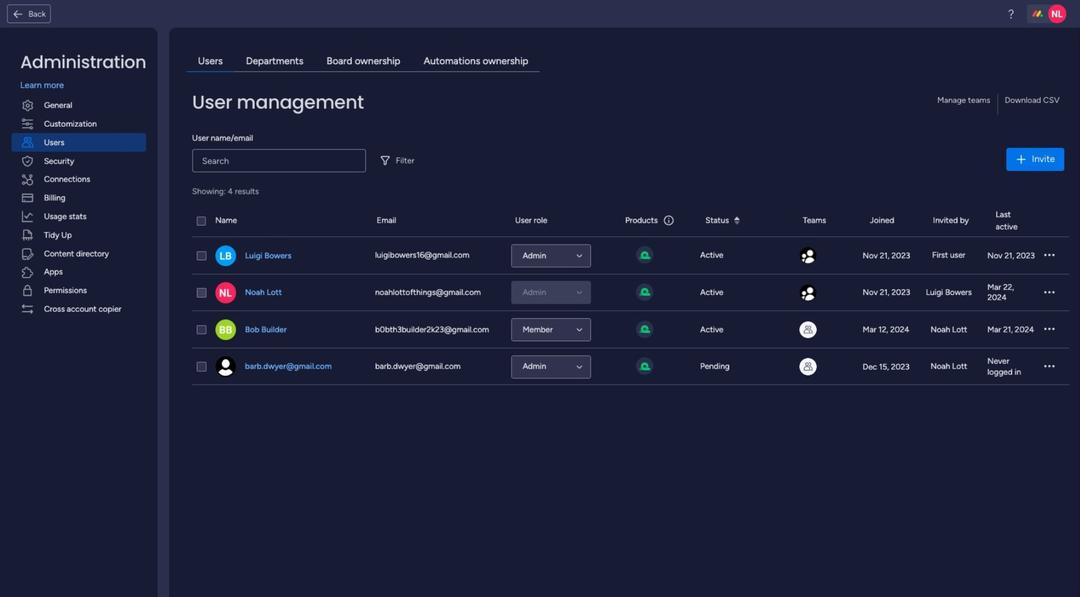 Task type: vqa. For each thing, say whether or not it's contained in the screenshot.
Add or edit team image
yes



Task type: locate. For each thing, give the bounding box(es) containing it.
noah lott image
[[1048, 5, 1067, 23], [215, 283, 236, 304]]

2 row from the top
[[192, 238, 1069, 275]]

v2 ellipsis image
[[1045, 251, 1055, 262], [1045, 288, 1055, 299], [1045, 325, 1055, 336], [1045, 362, 1055, 373]]

add or edit team image
[[800, 322, 817, 339], [800, 359, 817, 376]]

back to workspace image
[[12, 8, 24, 20]]

1 add or edit team image from the top
[[800, 322, 817, 339]]

4 v2 ellipsis image from the top
[[1045, 362, 1055, 373]]

1 vertical spatial noah lott image
[[215, 283, 236, 304]]

0 vertical spatial add or edit team image
[[800, 248, 817, 265]]

1 row from the top
[[192, 205, 1069, 238]]

v2 ellipsis image for luigi bowers icon at the left of the page
[[1045, 251, 1055, 262]]

0 vertical spatial add or edit team image
[[800, 322, 817, 339]]

row
[[192, 205, 1069, 238], [192, 238, 1069, 275], [192, 275, 1069, 312], [192, 312, 1069, 349], [192, 349, 1069, 386]]

1 v2 ellipsis image from the top
[[1045, 251, 1055, 262]]

2 add or edit team image from the top
[[800, 359, 817, 376]]

4 row from the top
[[192, 312, 1069, 349]]

noah lott image right help icon
[[1048, 5, 1067, 23]]

3 v2 ellipsis image from the top
[[1045, 325, 1055, 336]]

0 horizontal spatial noah lott image
[[215, 283, 236, 304]]

noah lott image down luigi bowers icon at the left of the page
[[215, 283, 236, 304]]

1 horizontal spatial noah lott image
[[1048, 5, 1067, 23]]

0 vertical spatial noah lott image
[[1048, 5, 1067, 23]]

1 vertical spatial add or edit team image
[[800, 359, 817, 376]]

barb.dwyer@gmail.com image
[[215, 357, 236, 378]]

add or edit team image
[[800, 248, 817, 265], [800, 285, 817, 302]]

grid
[[192, 205, 1069, 586]]

1 add or edit team image from the top
[[800, 248, 817, 265]]

1 vertical spatial add or edit team image
[[800, 285, 817, 302]]

row group
[[192, 238, 1069, 386]]

v2 ellipsis image for 'barb.dwyer@gmail.com' icon on the left of page
[[1045, 362, 1055, 373]]

2 add or edit team image from the top
[[800, 285, 817, 302]]



Task type: describe. For each thing, give the bounding box(es) containing it.
bob builder image
[[215, 320, 236, 341]]

Search text field
[[192, 149, 366, 172]]

help image
[[1006, 8, 1017, 20]]

luigi bowers image
[[215, 246, 236, 267]]

5 row from the top
[[192, 349, 1069, 386]]

add or edit team image for bob builder 'icon''s v2 ellipsis icon
[[800, 322, 817, 339]]

add or edit team image for v2 ellipsis icon for 'barb.dwyer@gmail.com' icon on the left of page
[[800, 359, 817, 376]]

add or edit team image for v2 ellipsis icon associated with luigi bowers icon at the left of the page
[[800, 248, 817, 265]]

add or edit team image for third v2 ellipsis icon from the bottom
[[800, 285, 817, 302]]

v2 ellipsis image for bob builder 'icon'
[[1045, 325, 1055, 336]]

3 row from the top
[[192, 275, 1069, 312]]

2 v2 ellipsis image from the top
[[1045, 288, 1055, 299]]



